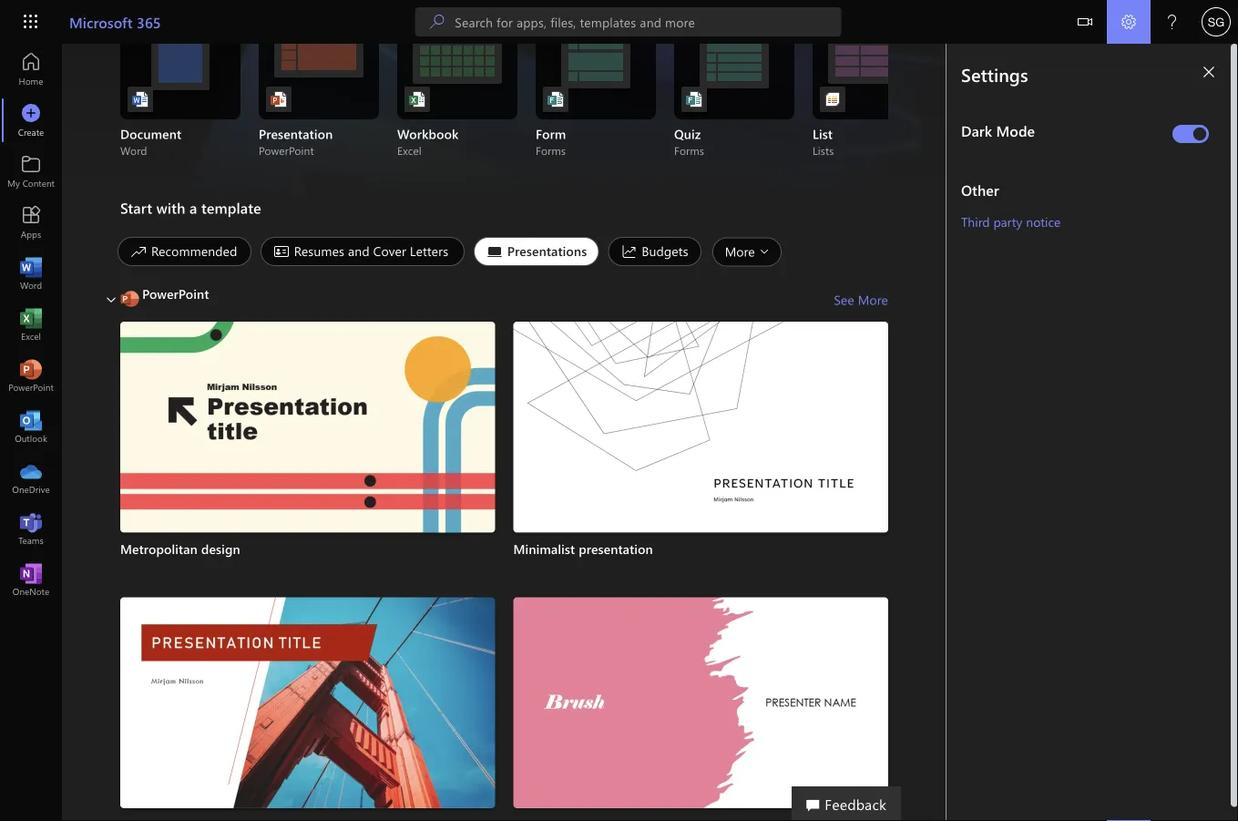 Task type: locate. For each thing, give the bounding box(es) containing it.
powerpoint
[[259, 143, 314, 158], [142, 285, 209, 302]]

party
[[994, 213, 1023, 230]]

0 horizontal spatial forms
[[536, 143, 566, 158]]

more inside dropdown button
[[725, 243, 755, 260]]

presentations tab
[[469, 237, 604, 266]]

lists
[[813, 143, 835, 158]]

excel
[[397, 143, 422, 158]]

powerpoint down recommended element on the left
[[142, 285, 209, 302]]

 button
[[1064, 0, 1108, 47]]

list lists
[[813, 125, 835, 158]]

2 forms from the left
[[675, 143, 705, 158]]

forms down quiz
[[675, 143, 705, 158]]

budgets element
[[608, 237, 702, 266]]

1 settings region from the left
[[893, 44, 1239, 821]]

cover
[[373, 242, 407, 259]]

forms inside form forms
[[536, 143, 566, 158]]

none search field inside microsoft 365 banner
[[415, 7, 842, 36]]

new quiz image
[[686, 90, 704, 108]]

document
[[120, 125, 182, 142]]

excel image
[[22, 315, 40, 334]]

minimalist presentation list item
[[514, 322, 889, 590]]

start with a template
[[120, 198, 261, 217]]

0 horizontal spatial powerpoint
[[142, 285, 209, 302]]

document word
[[120, 125, 182, 158]]

third party notice link
[[962, 213, 1061, 230]]

see more
[[834, 291, 889, 308]]

apps image
[[22, 213, 40, 232]]

and
[[348, 242, 370, 259]]

more
[[725, 243, 755, 260], [859, 291, 889, 308]]

forms down form
[[536, 143, 566, 158]]

tab list
[[113, 237, 889, 272]]

settings
[[962, 62, 1029, 86]]

list
[[120, 322, 889, 821]]

creative perspective presentation link element
[[120, 816, 495, 821]]

1 horizontal spatial powerpoint
[[259, 143, 314, 158]]

sg
[[1209, 15, 1225, 29]]

other
[[962, 180, 1000, 199]]

outlook image
[[22, 418, 40, 436]]

powerpoint down presentation
[[259, 143, 314, 158]]

settings region
[[893, 44, 1239, 821], [947, 44, 1239, 821]]

minimalist presentation link element
[[514, 540, 889, 558]]

None search field
[[415, 7, 842, 36]]

1 horizontal spatial forms
[[675, 143, 705, 158]]

onenote image
[[22, 571, 40, 589]]

dark mode element
[[962, 120, 1166, 140]]

my content image
[[22, 162, 40, 181]]

excel workbook image
[[408, 90, 427, 108]]


[[106, 294, 117, 305]]

list
[[813, 125, 833, 142]]

more right see
[[859, 291, 889, 308]]

feedback
[[825, 794, 887, 814]]

forms
[[536, 143, 566, 158], [675, 143, 705, 158]]

metropolitan design list item
[[120, 322, 495, 590]]

quiz
[[675, 125, 701, 142]]

resumes and cover letters
[[294, 242, 449, 259]]

presentation powerpoint
[[259, 125, 333, 158]]

minimalist presentation image
[[514, 322, 889, 533]]

navigation
[[0, 44, 62, 605]]

0 horizontal spatial more
[[725, 243, 755, 260]]

forms survey image
[[547, 90, 565, 108]]

list containing metropolitan design
[[120, 322, 889, 821]]

presentations element
[[474, 237, 599, 266]]

more right budgets
[[725, 243, 755, 260]]

resumes and cover letters element
[[261, 237, 465, 266]]

creative perspective presentation list item
[[120, 598, 495, 821]]

1 forms from the left
[[536, 143, 566, 158]]

lists list image
[[824, 90, 842, 108]]

0 vertical spatial more
[[725, 243, 755, 260]]

feedback button
[[792, 787, 902, 821]]

teams image
[[22, 520, 40, 538]]

create image
[[22, 111, 40, 129]]

recommended element
[[118, 237, 251, 266]]

1 vertical spatial more
[[859, 291, 889, 308]]

see
[[834, 291, 855, 308]]

more button
[[709, 237, 787, 267]]

resumes and cover letters tab
[[256, 237, 469, 266]]

2 settings region from the left
[[947, 44, 1239, 821]]

0 vertical spatial powerpoint
[[259, 143, 314, 158]]



Task type: describe. For each thing, give the bounding box(es) containing it.
1 horizontal spatial more
[[859, 291, 889, 308]]

home image
[[22, 60, 40, 78]]

dark mode
[[962, 120, 1036, 140]]

tab list containing recommended
[[113, 237, 889, 272]]

powerpoint image
[[22, 366, 40, 385]]

word document image
[[131, 90, 150, 108]]

metropolitan design
[[120, 541, 240, 557]]

brush presentation image
[[514, 598, 889, 809]]

form forms
[[536, 125, 567, 158]]

other element
[[962, 180, 1217, 200]]

metropolitan design image
[[120, 322, 495, 533]]

a
[[190, 198, 197, 217]]

powerpoint inside presentation powerpoint
[[259, 143, 314, 158]]

forms for quiz
[[675, 143, 705, 158]]

third
[[962, 213, 991, 230]]

start
[[120, 198, 152, 217]]

word
[[120, 143, 147, 158]]

word image
[[22, 264, 40, 283]]

microsoft
[[69, 12, 133, 31]]


[[1078, 15, 1093, 29]]

recommended
[[151, 242, 237, 259]]

workbook excel
[[397, 125, 459, 158]]

template
[[201, 198, 261, 217]]

presentation
[[259, 125, 333, 142]]

microsoft 365
[[69, 12, 161, 31]]

metropolitan design link element
[[120, 540, 495, 558]]

recommended tab
[[113, 237, 256, 266]]

microsoft 365 banner
[[0, 0, 1239, 47]]

brush presentation link element
[[514, 816, 889, 821]]

budgets tab
[[604, 237, 707, 266]]

letters
[[410, 242, 449, 259]]

brush presentation list item
[[514, 598, 889, 821]]

workbook
[[397, 125, 459, 142]]

with
[[156, 198, 186, 217]]

powerpoint presentation image
[[270, 90, 288, 108]]

dark
[[962, 120, 993, 140]]

quiz forms
[[675, 125, 705, 158]]

365
[[137, 12, 161, 31]]

form
[[536, 125, 567, 142]]

onedrive image
[[22, 469, 40, 487]]

sg button
[[1195, 0, 1239, 44]]

1 vertical spatial powerpoint
[[142, 285, 209, 302]]

third party notice
[[962, 213, 1061, 230]]

creative perspective presentation image
[[120, 598, 495, 809]]

resumes
[[294, 242, 345, 259]]

minimalist presentation
[[514, 541, 654, 557]]

mode
[[997, 120, 1036, 140]]

see more link
[[834, 285, 889, 315]]

presentation
[[579, 541, 654, 557]]

presentations
[[508, 242, 587, 259]]

minimalist
[[514, 541, 575, 557]]

budgets
[[642, 242, 689, 259]]

forms for form
[[536, 143, 566, 158]]

Search box. Suggestions appear as you type. search field
[[455, 7, 842, 36]]

notice
[[1027, 213, 1061, 230]]



Task type: vqa. For each thing, say whether or not it's contained in the screenshot.
PowerPoint to the right
yes



